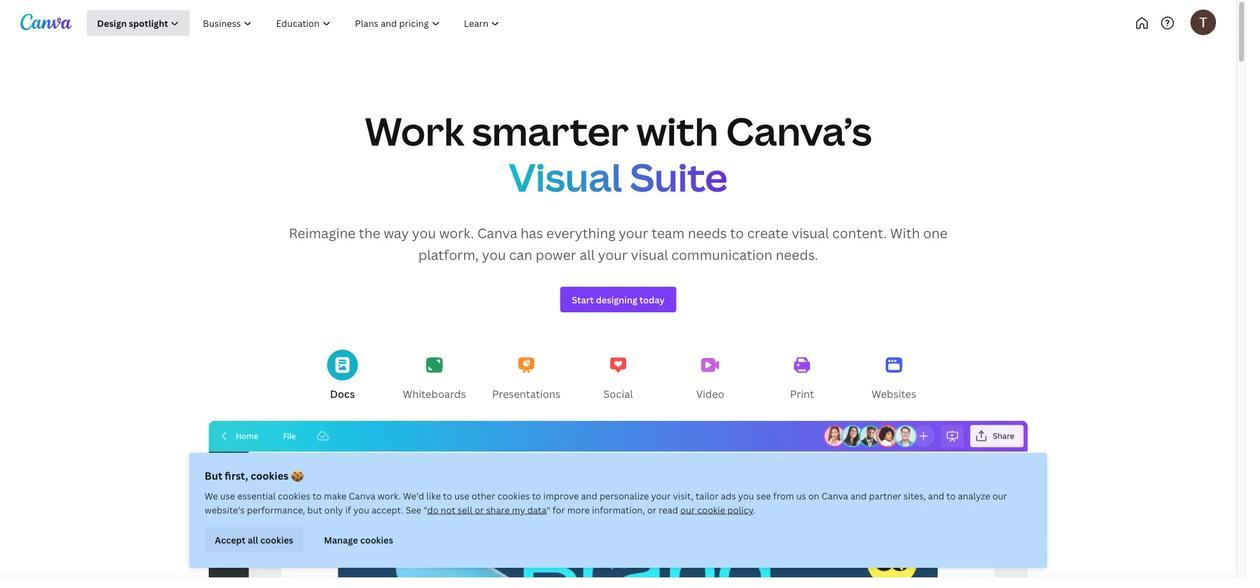 Task type: vqa. For each thing, say whether or not it's contained in the screenshot.
second the and from left
yes



Task type: locate. For each thing, give the bounding box(es) containing it.
has
[[521, 224, 543, 242]]

" right see
[[424, 504, 427, 516]]

visual
[[792, 224, 829, 242], [631, 245, 669, 264]]

your up read
[[651, 490, 671, 502]]

2 and from the left
[[851, 490, 867, 502]]

cookies up my
[[498, 490, 530, 502]]

you up policy
[[739, 490, 755, 502]]

to up communication
[[731, 224, 744, 242]]

2 horizontal spatial and
[[929, 490, 945, 502]]

visual up needs.
[[792, 224, 829, 242]]

1 horizontal spatial all
[[580, 245, 595, 264]]

visual
[[509, 151, 622, 203]]

accept
[[215, 533, 246, 546]]

you left can in the left top of the page
[[482, 245, 506, 264]]

whiteboards button
[[399, 344, 470, 410]]

print button
[[767, 344, 838, 410]]

or
[[475, 504, 484, 516], [648, 504, 657, 516]]

1 horizontal spatial or
[[648, 504, 657, 516]]

0 horizontal spatial or
[[475, 504, 484, 516]]

cookies
[[251, 469, 289, 483], [278, 490, 310, 502], [498, 490, 530, 502], [260, 533, 293, 546], [360, 533, 393, 546]]

canva right the on
[[822, 490, 849, 502]]

website's
[[205, 504, 245, 516]]

0 horizontal spatial and
[[581, 490, 598, 502]]

all
[[580, 245, 595, 264], [248, 533, 258, 546]]

like
[[427, 490, 441, 502]]

way
[[384, 224, 409, 242]]

more
[[568, 504, 590, 516]]

we'd
[[403, 490, 424, 502]]

1 horizontal spatial work.
[[439, 224, 474, 242]]

1 use from the left
[[220, 490, 235, 502]]

tab list containing docs
[[0, 344, 1237, 410]]

you right if at the left bottom of page
[[353, 504, 369, 516]]

work. up platform,
[[439, 224, 474, 242]]

work.
[[439, 224, 474, 242], [378, 490, 401, 502]]

1 and from the left
[[581, 490, 598, 502]]

1 horizontal spatial "
[[547, 504, 551, 516]]

manage cookies
[[324, 533, 393, 546]]

needs.
[[776, 245, 819, 264]]

top level navigation element
[[87, 10, 554, 36]]

2 " from the left
[[547, 504, 551, 516]]

reimagine
[[289, 224, 356, 242]]

work. up accept.
[[378, 490, 401, 502]]

and right sites,
[[929, 490, 945, 502]]

our right "analyze"
[[993, 490, 1008, 502]]

1 horizontal spatial and
[[851, 490, 867, 502]]

to
[[731, 224, 744, 242], [313, 490, 322, 502], [443, 490, 452, 502], [532, 490, 541, 502], [947, 490, 956, 502]]

and
[[581, 490, 598, 502], [851, 490, 867, 502], [929, 490, 945, 502]]

websites
[[872, 387, 917, 400]]

tab list
[[0, 344, 1237, 410]]

1 horizontal spatial use
[[455, 490, 470, 502]]

our
[[993, 490, 1008, 502], [681, 504, 695, 516]]

2 use from the left
[[455, 490, 470, 502]]

social
[[604, 387, 633, 400]]

1 horizontal spatial canva
[[477, 224, 518, 242]]

.
[[753, 504, 756, 516]]

your left team on the top right of the page
[[619, 224, 649, 242]]

performance,
[[247, 504, 305, 516]]

do not sell or share my data " for more information, or read our cookie policy .
[[427, 504, 756, 516]]

0 horizontal spatial all
[[248, 533, 258, 546]]

your
[[619, 224, 649, 242], [598, 245, 628, 264], [651, 490, 671, 502]]

use up sell
[[455, 490, 470, 502]]

or left read
[[648, 504, 657, 516]]

0 horizontal spatial use
[[220, 490, 235, 502]]

to right like
[[443, 490, 452, 502]]

video
[[696, 387, 725, 400]]

websites button
[[859, 344, 930, 410]]

communication
[[672, 245, 773, 264]]

from
[[774, 490, 794, 502]]

data
[[528, 504, 547, 516]]

0 vertical spatial all
[[580, 245, 595, 264]]

reimagine the way you work. canva has everything your team needs to create visual content. with one platform, you can power all your visual communication needs.
[[289, 224, 948, 264]]

1 horizontal spatial visual
[[792, 224, 829, 242]]

cookies down 🍪
[[278, 490, 310, 502]]

1 vertical spatial all
[[248, 533, 258, 546]]

can
[[509, 245, 533, 264]]

on
[[809, 490, 820, 502]]

visual down team on the top right of the page
[[631, 245, 669, 264]]

our inside the "we use essential cookies to make canva work. we'd like to use other cookies to improve and personalize your visit, tailor ads you see from us on canva and partner sites, and to analyze our website's performance, but only if you accept. see ""
[[993, 490, 1008, 502]]

see
[[406, 504, 422, 516]]

2 vertical spatial your
[[651, 490, 671, 502]]

1 vertical spatial our
[[681, 504, 695, 516]]

social button
[[583, 344, 654, 410]]

all right accept
[[248, 533, 258, 546]]

one
[[924, 224, 948, 242]]

use
[[220, 490, 235, 502], [455, 490, 470, 502]]

" left for
[[547, 504, 551, 516]]

🍪
[[291, 469, 301, 483]]

1 " from the left
[[424, 504, 427, 516]]

analyze
[[958, 490, 991, 502]]

platform,
[[419, 245, 479, 264]]

you
[[412, 224, 436, 242], [482, 245, 506, 264], [739, 490, 755, 502], [353, 504, 369, 516]]

or right sell
[[475, 504, 484, 516]]

0 horizontal spatial our
[[681, 504, 695, 516]]

and left the partner
[[851, 490, 867, 502]]

accept.
[[372, 504, 404, 516]]

all down everything at the left
[[580, 245, 595, 264]]

partner
[[869, 490, 902, 502]]

"
[[424, 504, 427, 516], [547, 504, 551, 516]]

0 horizontal spatial visual
[[631, 245, 669, 264]]

sites,
[[904, 490, 926, 502]]

my
[[512, 504, 525, 516]]

everything
[[547, 224, 616, 242]]

use up website's
[[220, 490, 235, 502]]

your down everything at the left
[[598, 245, 628, 264]]

0 horizontal spatial "
[[424, 504, 427, 516]]

1 or from the left
[[475, 504, 484, 516]]

but
[[307, 504, 322, 516]]

to left "analyze"
[[947, 490, 956, 502]]

canva inside reimagine the way you work. canva has everything your team needs to create visual content. with one platform, you can power all your visual communication needs.
[[477, 224, 518, 242]]

cookie
[[698, 504, 726, 516]]

1 vertical spatial visual
[[631, 245, 669, 264]]

canva
[[477, 224, 518, 242], [349, 490, 376, 502], [822, 490, 849, 502]]

but first, cookies 🍪
[[205, 469, 301, 483]]

manage cookies button
[[314, 527, 404, 552]]

needs
[[688, 224, 727, 242]]

our down visit,
[[681, 504, 695, 516]]

0 horizontal spatial work.
[[378, 490, 401, 502]]

canva's
[[727, 105, 872, 157]]

2 or from the left
[[648, 504, 657, 516]]

and up do not sell or share my data " for more information, or read our cookie policy .
[[581, 490, 598, 502]]

1 vertical spatial work.
[[378, 490, 401, 502]]

0 vertical spatial our
[[993, 490, 1008, 502]]

to up 'data'
[[532, 490, 541, 502]]

1 horizontal spatial our
[[993, 490, 1008, 502]]

0 vertical spatial work.
[[439, 224, 474, 242]]

work. inside reimagine the way you work. canva has everything your team needs to create visual content. with one platform, you can power all your visual communication needs.
[[439, 224, 474, 242]]

canva up can in the left top of the page
[[477, 224, 518, 242]]

read
[[659, 504, 678, 516]]

canva up if at the left bottom of page
[[349, 490, 376, 502]]

smarter
[[472, 105, 629, 157]]

all inside button
[[248, 533, 258, 546]]

content.
[[833, 224, 887, 242]]

only
[[324, 504, 343, 516]]



Task type: describe. For each thing, give the bounding box(es) containing it.
do
[[427, 504, 439, 516]]

all inside reimagine the way you work. canva has everything your team needs to create visual content. with one platform, you can power all your visual communication needs.
[[580, 245, 595, 264]]

1 vertical spatial your
[[598, 245, 628, 264]]

other
[[472, 490, 495, 502]]

0 horizontal spatial canva
[[349, 490, 376, 502]]

share
[[486, 504, 510, 516]]

not
[[441, 504, 456, 516]]

see
[[757, 490, 771, 502]]

work smarter with canva's visual suite
[[365, 105, 872, 203]]

with
[[637, 105, 719, 157]]

3 and from the left
[[929, 490, 945, 502]]

accept all cookies
[[215, 533, 293, 546]]

make
[[324, 490, 347, 502]]

presentations
[[492, 387, 561, 400]]

0 vertical spatial your
[[619, 224, 649, 242]]

2 horizontal spatial canva
[[822, 490, 849, 502]]

the
[[359, 224, 381, 242]]

with
[[891, 224, 920, 242]]

but
[[205, 469, 222, 483]]

video button
[[675, 344, 746, 410]]

first,
[[225, 469, 248, 483]]

visit,
[[673, 490, 694, 502]]

team
[[652, 224, 685, 242]]

work. inside the "we use essential cookies to make canva work. we'd like to use other cookies to improve and personalize your visit, tailor ads you see from us on canva and partner sites, and to analyze our website's performance, but only if you accept. see ""
[[378, 490, 401, 502]]

cookies down performance,
[[260, 533, 293, 546]]

whiteboards
[[403, 387, 466, 400]]

presentations button
[[491, 344, 562, 410]]

to inside reimagine the way you work. canva has everything your team needs to create visual content. with one platform, you can power all your visual communication needs.
[[731, 224, 744, 242]]

essential
[[237, 490, 276, 502]]

policy
[[728, 504, 753, 516]]

docs
[[330, 387, 355, 400]]

sell
[[458, 504, 473, 516]]

print
[[790, 387, 815, 400]]

for
[[553, 504, 565, 516]]

cookies down accept.
[[360, 533, 393, 546]]

manage
[[324, 533, 358, 546]]

accept all cookies button
[[205, 527, 304, 552]]

docs button
[[307, 344, 378, 410]]

cookies up essential
[[251, 469, 289, 483]]

your inside the "we use essential cookies to make canva work. we'd like to use other cookies to improve and personalize your visit, tailor ads you see from us on canva and partner sites, and to analyze our website's performance, but only if you accept. see ""
[[651, 490, 671, 502]]

ads
[[721, 490, 736, 502]]

to up but
[[313, 490, 322, 502]]

us
[[797, 490, 807, 502]]

we use essential cookies to make canva work. we'd like to use other cookies to improve and personalize your visit, tailor ads you see from us on canva and partner sites, and to analyze our website's performance, but only if you accept. see "
[[205, 490, 1008, 516]]

" inside the "we use essential cookies to make canva work. we'd like to use other cookies to improve and personalize your visit, tailor ads you see from us on canva and partner sites, and to analyze our website's performance, but only if you accept. see ""
[[424, 504, 427, 516]]

suite
[[630, 151, 728, 203]]

do not sell or share my data link
[[427, 504, 547, 516]]

work
[[365, 105, 465, 157]]

information,
[[592, 504, 645, 516]]

improve
[[544, 490, 579, 502]]

0 vertical spatial visual
[[792, 224, 829, 242]]

our cookie policy link
[[681, 504, 753, 516]]

if
[[345, 504, 351, 516]]

tailor
[[696, 490, 719, 502]]

personalize
[[600, 490, 649, 502]]

create
[[748, 224, 789, 242]]

you right way
[[412, 224, 436, 242]]

power
[[536, 245, 577, 264]]

we
[[205, 490, 218, 502]]



